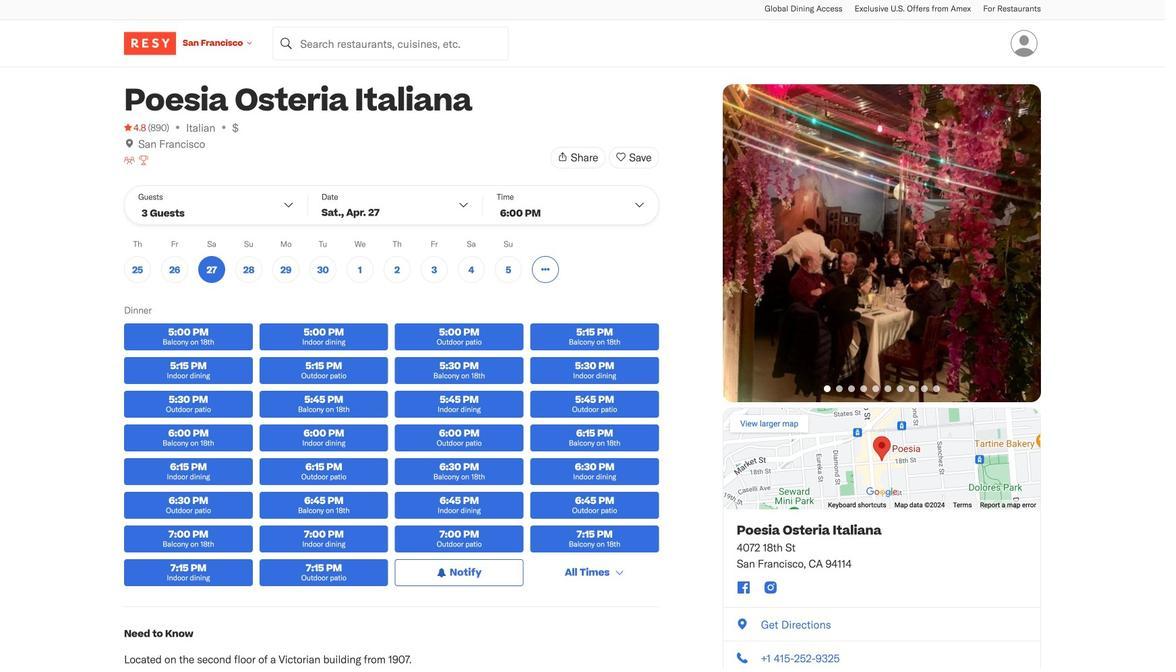 Task type: vqa. For each thing, say whether or not it's contained in the screenshot.
Search restaurants, cuisines, etc. text box
yes



Task type: locate. For each thing, give the bounding box(es) containing it.
None field
[[273, 27, 509, 60]]



Task type: describe. For each thing, give the bounding box(es) containing it.
Search restaurants, cuisines, etc. text field
[[273, 27, 509, 60]]

4.8 out of 5 stars image
[[124, 121, 146, 134]]

890 reviews element
[[148, 121, 169, 134]]



